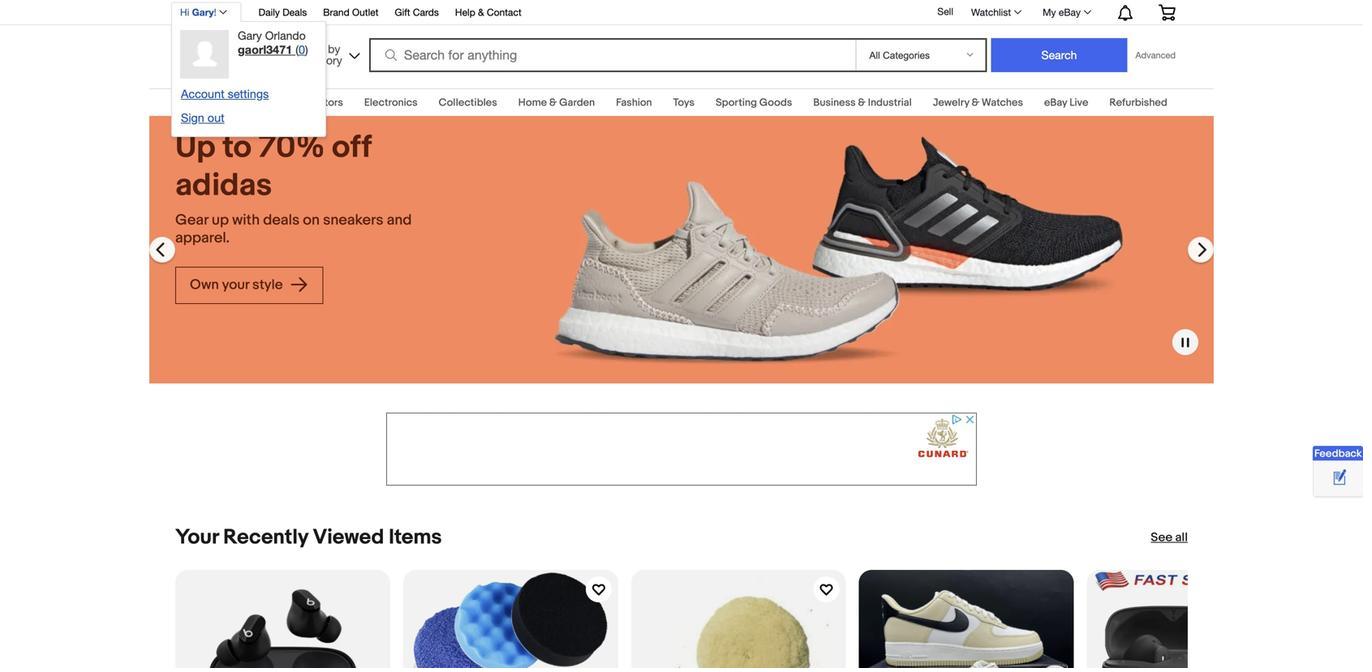 Task type: locate. For each thing, give the bounding box(es) containing it.
watches
[[982, 97, 1023, 109]]

gary
[[192, 6, 214, 18], [238, 29, 262, 42]]

your
[[222, 276, 249, 293]]

daily deals
[[259, 6, 307, 18]]

watchlist
[[971, 6, 1011, 18]]

brand
[[323, 6, 349, 18]]

see all link
[[1151, 530, 1188, 546]]

home & garden link
[[518, 97, 595, 109]]

jewelry & watches
[[933, 97, 1023, 109]]

orlando
[[265, 29, 306, 42]]

& left garden on the left
[[549, 97, 557, 109]]

cards
[[413, 6, 439, 18]]

my ebay
[[1043, 6, 1081, 18]]

gary inside "gary orlando gaorl3471 ( 0 )"
[[238, 29, 262, 42]]

up to 70% off adidas gear up with deals on sneakers and apparel.
[[175, 129, 412, 247]]

sell
[[937, 6, 953, 17]]

1 vertical spatial gary
[[238, 29, 262, 42]]

)
[[305, 43, 308, 56]]

&
[[478, 6, 484, 18], [549, 97, 557, 109], [858, 97, 866, 109], [972, 97, 979, 109]]

ebay left live
[[1044, 97, 1067, 109]]

fashion
[[616, 97, 652, 109]]

business & industrial
[[813, 97, 912, 109]]

refurbished link
[[1109, 97, 1167, 109]]

ebay inside account navigation
[[1059, 6, 1081, 18]]

advanced
[[1135, 50, 1176, 60]]

1 horizontal spatial home
[[518, 97, 547, 109]]

electronics
[[364, 97, 418, 109]]

2 home from the left
[[518, 97, 547, 109]]

0 horizontal spatial gary
[[192, 6, 214, 18]]

home left garden on the left
[[518, 97, 547, 109]]

goods
[[759, 97, 792, 109]]

sporting goods link
[[716, 97, 792, 109]]

motors
[[309, 97, 343, 109]]

your recently viewed items
[[175, 525, 442, 551]]

off
[[332, 129, 371, 167]]

ebay
[[1059, 6, 1081, 18], [1044, 97, 1067, 109]]

fashion link
[[616, 97, 652, 109]]

0 vertical spatial gary
[[192, 6, 214, 18]]

None submit
[[991, 38, 1127, 72]]

home for home & garden
[[518, 97, 547, 109]]

& for help
[[478, 6, 484, 18]]

see
[[1151, 531, 1173, 545]]

collectibles link
[[439, 97, 497, 109]]

0 horizontal spatial home
[[196, 97, 224, 109]]

your recently viewed items link
[[175, 525, 442, 551]]

gaorl3471 banner
[[171, 0, 1188, 137]]

your
[[175, 525, 219, 551]]

own your style link
[[175, 267, 323, 304]]

& right help
[[478, 6, 484, 18]]

0 vertical spatial ebay
[[1059, 6, 1081, 18]]

hi
[[180, 6, 189, 18]]

gary right hi
[[192, 6, 214, 18]]

daily deals link
[[259, 4, 307, 22]]

gary up gaorl3471
[[238, 29, 262, 42]]

& right business
[[858, 97, 866, 109]]

shop by category button
[[290, 36, 364, 71]]

hi gary !
[[180, 6, 216, 18]]

saved link
[[254, 97, 288, 109]]

1 vertical spatial ebay
[[1044, 97, 1067, 109]]

out
[[208, 111, 224, 124]]

brand outlet
[[323, 6, 378, 18]]

home & garden
[[518, 97, 595, 109]]

& inside help & contact link
[[478, 6, 484, 18]]

business
[[813, 97, 856, 109]]

0
[[299, 43, 305, 56]]

ebay right my
[[1059, 6, 1081, 18]]

1 horizontal spatial gary
[[238, 29, 262, 42]]

gary orlando gaorl3471 ( 0 )
[[238, 29, 308, 56]]

sporting goods
[[716, 97, 792, 109]]

apparel.
[[175, 229, 230, 247]]

advertisement region
[[386, 413, 977, 486]]

own your style
[[190, 276, 286, 293]]

gift
[[395, 6, 410, 18]]

daily
[[259, 6, 280, 18]]

home up out
[[196, 97, 224, 109]]

up to 70% off adidas link
[[175, 129, 445, 205]]

gaorl3471
[[238, 43, 292, 56]]

industrial
[[868, 97, 912, 109]]

up
[[212, 211, 229, 229]]

help & contact
[[455, 6, 521, 18]]

1 home from the left
[[196, 97, 224, 109]]

& right jewelry
[[972, 97, 979, 109]]

with
[[232, 211, 260, 229]]

profile picture - gary image
[[180, 30, 229, 79]]



Task type: vqa. For each thing, say whether or not it's contained in the screenshot.
Refurbished link
yes



Task type: describe. For each thing, give the bounding box(es) containing it.
gear
[[175, 211, 208, 229]]

toys
[[673, 97, 695, 109]]

jewelry & watches link
[[933, 97, 1023, 109]]

by
[[328, 42, 340, 56]]

& for business
[[858, 97, 866, 109]]

collectibles
[[439, 97, 497, 109]]

electronics link
[[364, 97, 418, 109]]

brand outlet link
[[323, 4, 378, 22]]

style
[[252, 276, 283, 293]]

viewed
[[313, 525, 384, 551]]

account settings link
[[181, 87, 269, 101]]

Search for anything text field
[[372, 40, 852, 71]]

sign out link
[[181, 111, 224, 124]]

account
[[181, 87, 224, 101]]

your shopping cart image
[[1158, 4, 1176, 20]]

adidas
[[175, 167, 272, 205]]

ebay live link
[[1044, 97, 1088, 109]]

refurbished
[[1109, 97, 1167, 109]]

to
[[222, 129, 252, 167]]

toys link
[[673, 97, 695, 109]]

gift cards link
[[395, 4, 439, 22]]

sneakers
[[323, 211, 383, 229]]

business & industrial link
[[813, 97, 912, 109]]

deals
[[263, 211, 300, 229]]

up
[[175, 129, 216, 167]]

& for home
[[549, 97, 557, 109]]

recently
[[223, 525, 308, 551]]

gaorl3471 link
[[238, 43, 296, 56]]

watchlist link
[[962, 2, 1029, 22]]

help & contact link
[[455, 4, 521, 22]]

account settings
[[181, 87, 269, 101]]

ebay inside "up to 70% off adidas" main content
[[1044, 97, 1067, 109]]

outlet
[[352, 6, 378, 18]]

sign out
[[181, 111, 224, 124]]

none submit inside gaorl3471 banner
[[991, 38, 1127, 72]]

own
[[190, 276, 219, 293]]

sporting
[[716, 97, 757, 109]]

shop by category
[[298, 42, 342, 67]]

on
[[303, 211, 320, 229]]

help
[[455, 6, 475, 18]]

contact
[[487, 6, 521, 18]]

ebay live
[[1044, 97, 1088, 109]]

advanced link
[[1127, 39, 1184, 71]]

saved
[[259, 97, 288, 109]]

see all
[[1151, 531, 1188, 545]]

motors link
[[309, 97, 343, 109]]

0 link
[[299, 43, 305, 56]]

sell link
[[930, 6, 961, 17]]

settings
[[228, 87, 269, 101]]

(
[[296, 43, 299, 56]]

category
[[298, 54, 342, 67]]

sign
[[181, 111, 204, 124]]

up to 70% off adidas main content
[[0, 79, 1363, 669]]

and
[[387, 211, 412, 229]]

garden
[[559, 97, 595, 109]]

my
[[1043, 6, 1056, 18]]

all
[[1175, 531, 1188, 545]]

& for jewelry
[[972, 97, 979, 109]]

account navigation
[[171, 0, 1188, 137]]

live
[[1070, 97, 1088, 109]]

deals
[[283, 6, 307, 18]]

feedback
[[1314, 448, 1362, 460]]

jewelry
[[933, 97, 969, 109]]

shop
[[298, 42, 325, 56]]

my ebay link
[[1034, 2, 1099, 22]]

home for home
[[196, 97, 224, 109]]



